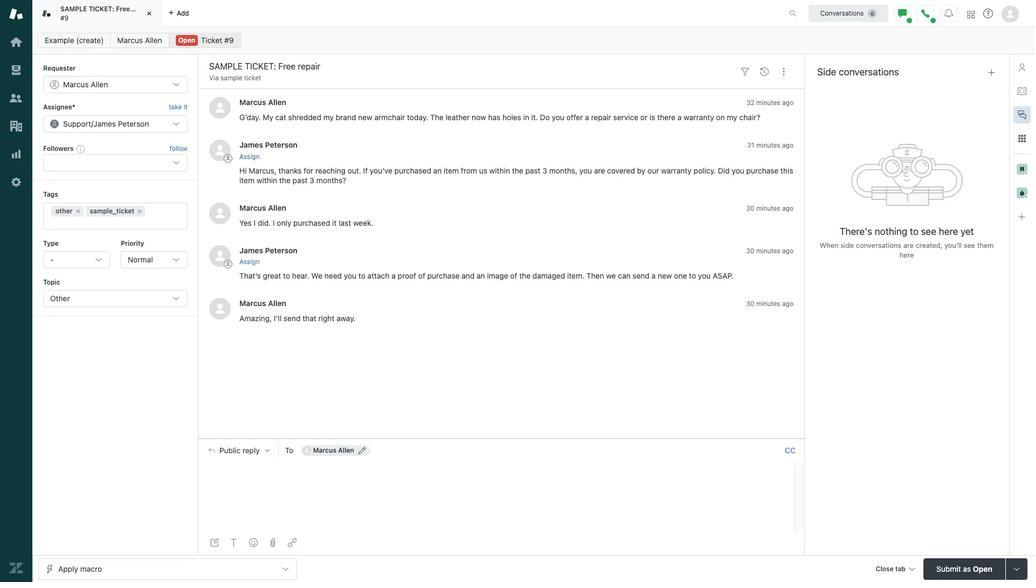 Task type: describe. For each thing, give the bounding box(es) containing it.
there
[[657, 113, 676, 122]]

marcus allen link for g'day.
[[239, 98, 286, 107]]

ticket
[[244, 74, 261, 82]]

yet
[[961, 226, 974, 237]]

that's great to hear. we need you to attach a proof of purchase and an image of the damaged item. then we can send a new one to you asap.
[[239, 271, 734, 280]]

minutes for hi marcus, thanks for reaching out. if you've purchased an item from us within the past 3 months, you are covered by our warranty policy. did you purchase this item within the past 3 months?
[[756, 141, 780, 150]]

we
[[606, 271, 616, 280]]

submit as open
[[937, 564, 992, 573]]

topic element
[[43, 290, 188, 307]]

you right the 'need'
[[344, 271, 356, 280]]

1 horizontal spatial an
[[477, 271, 485, 280]]

minutes for that's great to hear. we need you to attach a proof of purchase and an image of the damaged item. then we can send a new one to you asap.
[[756, 247, 780, 255]]

close image
[[144, 8, 155, 19]]

peterson inside assignee* element
[[118, 119, 149, 128]]

add
[[177, 9, 189, 17]]

is
[[650, 113, 655, 122]]

(create)
[[76, 36, 104, 45]]

take
[[169, 103, 182, 111]]

2 of from the left
[[510, 271, 517, 280]]

time tracking image
[[1017, 188, 1028, 198]]

0 vertical spatial warranty
[[684, 113, 714, 122]]

support / james peterson
[[63, 119, 149, 128]]

side conversations
[[817, 67, 899, 78]]

organizations image
[[9, 119, 23, 133]]

conversations
[[820, 9, 864, 17]]

ago for that's great to hear. we need you to attach a proof of purchase and an image of the damaged item. then we can send a new one to you asap.
[[782, 247, 794, 255]]

30 for week.
[[746, 204, 754, 212]]

requester
[[43, 64, 76, 72]]

that
[[303, 314, 316, 323]]

remove image for sample_ticket
[[137, 208, 143, 214]]

reply
[[243, 446, 260, 455]]

30 for attach
[[746, 247, 754, 255]]

32 minutes ago
[[747, 99, 794, 107]]

assign for hi
[[239, 152, 260, 161]]

our
[[648, 166, 659, 175]]

reaching
[[315, 166, 346, 175]]

chair?
[[739, 113, 760, 122]]

0 horizontal spatial 3
[[310, 176, 314, 185]]

you've
[[370, 166, 392, 175]]

there's nothing to see here yet when side conversations are created, you'll see them here
[[820, 226, 994, 259]]

are inside hi marcus, thanks for reaching out. if you've purchased an item from us within the past 3 months, you are covered by our warranty policy. did you purchase this item within the past 3 months?
[[594, 166, 605, 175]]

edit user image
[[358, 447, 366, 454]]

asap.
[[713, 271, 734, 280]]

marcus allen inside requester element
[[63, 80, 108, 89]]

marcus allen up my
[[239, 98, 286, 107]]

you left asap.
[[698, 271, 711, 280]]

james peterson assign for great
[[239, 246, 298, 266]]

1 ago from the top
[[782, 99, 794, 107]]

sample
[[221, 74, 242, 82]]

sample ticket: free repair #9
[[60, 5, 150, 22]]

ticket:
[[89, 5, 114, 13]]

priority
[[121, 239, 144, 247]]

by
[[637, 166, 646, 175]]

we
[[311, 271, 322, 280]]

tabs tab list
[[32, 0, 778, 27]]

a left one
[[652, 271, 656, 280]]

1 horizontal spatial new
[[658, 271, 672, 280]]

hi marcus, thanks for reaching out. if you've purchased an item from us within the past 3 months, you are covered by our warranty policy. did you purchase this item within the past 3 months?
[[239, 166, 795, 185]]

followers element
[[43, 154, 188, 172]]

us
[[479, 166, 487, 175]]

minutes for amazing, i'll send that right away.
[[756, 300, 780, 308]]

created,
[[916, 241, 943, 250]]

yes
[[239, 218, 252, 227]]

add button
[[162, 0, 195, 26]]

marcus up amazing,
[[239, 299, 266, 308]]

Subject field
[[207, 60, 733, 73]]

marcus allen link inside secondary element
[[110, 33, 169, 48]]

via
[[209, 74, 219, 82]]

ago for amazing, i'll send that right away.
[[782, 300, 794, 308]]

macro
[[80, 564, 102, 573]]

take it button
[[169, 102, 188, 113]]

zendesk products image
[[967, 11, 975, 18]]

attach
[[367, 271, 389, 280]]

warranty inside hi marcus, thanks for reaching out. if you've purchased an item from us within the past 3 months, you are covered by our warranty policy. did you purchase this item within the past 3 months?
[[661, 166, 692, 175]]

1 my from the left
[[323, 113, 334, 122]]

g'day. my cat shredded my brand new armchair today. the leather now has holes in it. do you offer a repair service or is there a warranty on my chair?
[[239, 113, 760, 122]]

armchair
[[374, 113, 405, 122]]

damaged
[[533, 271, 565, 280]]

-
[[50, 255, 54, 264]]

0 horizontal spatial item
[[239, 176, 254, 185]]

purchased inside hi marcus, thanks for reaching out. if you've purchased an item from us within the past 3 months, you are covered by our warranty policy. did you purchase this item within the past 3 months?
[[394, 166, 431, 175]]

a right the offer
[[585, 113, 589, 122]]

or
[[640, 113, 648, 122]]

amazing, i'll send that right away.
[[239, 314, 356, 323]]

yes i did. i only purchased it last week.
[[239, 218, 373, 227]]

did
[[718, 166, 730, 175]]

cat
[[275, 113, 286, 122]]

other
[[50, 294, 70, 303]]

normal
[[128, 255, 153, 264]]

there's
[[840, 226, 872, 237]]

peterson for hi
[[265, 140, 298, 150]]

30 minutes ago text field
[[746, 300, 794, 308]]

public
[[219, 446, 241, 455]]

hear.
[[292, 271, 309, 280]]

allen left edit user image
[[338, 446, 354, 454]]

to
[[285, 446, 293, 455]]

1 horizontal spatial open
[[973, 564, 992, 573]]

james peterson link for marcus,
[[239, 140, 298, 150]]

filter image
[[741, 67, 749, 76]]

to right one
[[689, 271, 696, 280]]

0 vertical spatial here
[[939, 226, 958, 237]]

3 30 minutes ago from the top
[[746, 300, 794, 308]]

repair inside sample ticket: free repair #9
[[132, 5, 150, 13]]

sample_ticket
[[90, 207, 134, 215]]

draft mode image
[[210, 539, 219, 547]]

take it
[[169, 103, 188, 111]]

main element
[[0, 0, 32, 582]]

conversations button
[[809, 5, 888, 22]]

bookmarks image
[[1017, 164, 1028, 175]]

side
[[841, 241, 854, 250]]

add link (cmd k) image
[[288, 539, 297, 547]]

1 vertical spatial within
[[257, 176, 277, 185]]

leather
[[446, 113, 470, 122]]

my
[[263, 113, 273, 122]]

hi
[[239, 166, 247, 175]]

item.
[[567, 271, 584, 280]]

customer context image
[[1018, 63, 1027, 72]]

get started image
[[9, 35, 23, 49]]

views image
[[9, 63, 23, 77]]

1 vertical spatial the
[[279, 176, 290, 185]]

4 avatar image from the top
[[209, 245, 231, 267]]

ticket #9
[[201, 36, 234, 45]]

this
[[781, 166, 793, 175]]

then
[[586, 271, 604, 280]]

- button
[[43, 251, 110, 268]]

ticket
[[201, 36, 222, 45]]

other
[[56, 207, 73, 215]]

close tab button
[[871, 558, 919, 581]]

service
[[613, 113, 638, 122]]

sample
[[60, 5, 87, 13]]

apply
[[58, 564, 78, 573]]

30 minutes ago for week.
[[746, 204, 794, 212]]

get help image
[[983, 9, 993, 18]]

you right months,
[[579, 166, 592, 175]]

example
[[45, 36, 74, 45]]

events image
[[760, 67, 769, 76]]

from
[[461, 166, 477, 175]]

insert emojis image
[[249, 539, 258, 547]]

marcus allen link for yes
[[239, 203, 286, 212]]

james inside assignee* element
[[93, 119, 116, 128]]

followers
[[43, 144, 73, 152]]

to left attach
[[358, 271, 365, 280]]

thanks
[[279, 166, 302, 175]]

if
[[363, 166, 368, 175]]

0 horizontal spatial past
[[293, 176, 308, 185]]

are inside there's nothing to see here yet when side conversations are created, you'll see them here
[[903, 241, 914, 250]]

0 vertical spatial conversations
[[839, 67, 899, 78]]

allen up only at the top left
[[268, 203, 286, 212]]

marcus allen up did. in the top of the page
[[239, 203, 286, 212]]

marcus allen link for amazing,
[[239, 299, 286, 308]]



Task type: locate. For each thing, give the bounding box(es) containing it.
1 vertical spatial item
[[239, 176, 254, 185]]

1 horizontal spatial item
[[444, 166, 459, 175]]

1 horizontal spatial within
[[489, 166, 510, 175]]

1 vertical spatial peterson
[[265, 140, 298, 150]]

i right yes
[[254, 218, 256, 227]]

1 horizontal spatial of
[[510, 271, 517, 280]]

2 vertical spatial the
[[519, 271, 531, 280]]

it inside button
[[184, 103, 188, 111]]

0 vertical spatial it
[[184, 103, 188, 111]]

of right image
[[510, 271, 517, 280]]

0 vertical spatial item
[[444, 166, 459, 175]]

and
[[462, 271, 475, 280]]

close tab
[[876, 565, 906, 573]]

1 assign button from the top
[[239, 152, 260, 162]]

purchase left this on the right top of page
[[746, 166, 779, 175]]

#9 inside secondary element
[[224, 36, 234, 45]]

via sample ticket
[[209, 74, 261, 82]]

marcus allen down the requester
[[63, 80, 108, 89]]

assign up 'hi'
[[239, 152, 260, 161]]

1 vertical spatial conversations
[[856, 241, 902, 250]]

3
[[543, 166, 547, 175], [310, 176, 314, 185]]

here
[[939, 226, 958, 237], [900, 251, 914, 259]]

james for that's
[[239, 246, 263, 255]]

you'll
[[945, 241, 962, 250]]

0 vertical spatial within
[[489, 166, 510, 175]]

5 avatar image from the top
[[209, 298, 231, 320]]

#9 inside sample ticket: free repair #9
[[60, 14, 69, 22]]

cc button
[[785, 446, 796, 455]]

now
[[472, 113, 486, 122]]

1 vertical spatial james
[[239, 140, 263, 150]]

1 horizontal spatial i
[[273, 218, 275, 227]]

format text image
[[230, 539, 238, 547]]

assign button up 'hi'
[[239, 152, 260, 162]]

marcus allen link up did. in the top of the page
[[239, 203, 286, 212]]

4 minutes from the top
[[756, 247, 780, 255]]

1 horizontal spatial past
[[525, 166, 540, 175]]

3 30 from the top
[[746, 300, 754, 308]]

32 minutes ago text field
[[747, 99, 794, 107]]

1 30 minutes ago text field from the top
[[746, 204, 794, 212]]

avatar image
[[209, 97, 231, 119], [209, 140, 231, 161], [209, 203, 231, 224], [209, 245, 231, 267], [209, 298, 231, 320]]

marcus up yes
[[239, 203, 266, 212]]

1 horizontal spatial my
[[727, 113, 737, 122]]

send right i'll
[[284, 314, 301, 323]]

james up 'hi'
[[239, 140, 263, 150]]

1 horizontal spatial it
[[332, 218, 337, 227]]

1 vertical spatial james peterson link
[[239, 246, 298, 255]]

0 vertical spatial assign button
[[239, 152, 260, 162]]

#9 down sample
[[60, 14, 69, 22]]

you right 'do'
[[552, 113, 564, 122]]

assign for that's
[[239, 258, 260, 266]]

remove image right sample_ticket
[[137, 208, 143, 214]]

james peterson link up great
[[239, 246, 298, 255]]

1 vertical spatial purchased
[[293, 218, 330, 227]]

0 vertical spatial 30 minutes ago
[[746, 204, 794, 212]]

2 assign from the top
[[239, 258, 260, 266]]

conversations inside there's nothing to see here yet when side conversations are created, you'll see them here
[[856, 241, 902, 250]]

5 ago from the top
[[782, 300, 794, 308]]

proof
[[398, 271, 416, 280]]

0 vertical spatial purchase
[[746, 166, 779, 175]]

1 james peterson link from the top
[[239, 140, 298, 150]]

for
[[304, 166, 313, 175]]

1 horizontal spatial send
[[633, 271, 650, 280]]

marcus up g'day.
[[239, 98, 266, 107]]

0 horizontal spatial are
[[594, 166, 605, 175]]

nothing
[[875, 226, 907, 237]]

assign button for that's
[[239, 257, 260, 267]]

0 vertical spatial james peterson assign
[[239, 140, 298, 161]]

allen inside requester element
[[91, 80, 108, 89]]

30 minutes ago text field
[[746, 204, 794, 212], [746, 247, 794, 255]]

repair left service
[[591, 113, 611, 122]]

are
[[594, 166, 605, 175], [903, 241, 914, 250]]

0 vertical spatial past
[[525, 166, 540, 175]]

need
[[324, 271, 342, 280]]

marcus down the requester
[[63, 80, 89, 89]]

free
[[116, 5, 130, 13]]

past left months,
[[525, 166, 540, 175]]

1 30 minutes ago from the top
[[746, 204, 794, 212]]

3 left months,
[[543, 166, 547, 175]]

30 minutes ago text field for that's great to hear. we need you to attach a proof of purchase and an image of the damaged item. then we can send a new one to you asap.
[[746, 247, 794, 255]]

type
[[43, 239, 59, 247]]

2 minutes from the top
[[756, 141, 780, 150]]

4 ago from the top
[[782, 247, 794, 255]]

my left brand
[[323, 113, 334, 122]]

example (create)
[[45, 36, 104, 45]]

1 avatar image from the top
[[209, 97, 231, 119]]

0 horizontal spatial repair
[[132, 5, 150, 13]]

shredded
[[288, 113, 321, 122]]

warranty
[[684, 113, 714, 122], [661, 166, 692, 175]]

31
[[747, 141, 754, 150]]

assign button
[[239, 152, 260, 162], [239, 257, 260, 267]]

0 horizontal spatial purchase
[[427, 271, 460, 280]]

i
[[254, 218, 256, 227], [273, 218, 275, 227]]

i'll
[[274, 314, 282, 323]]

the right us
[[512, 166, 523, 175]]

peterson
[[118, 119, 149, 128], [265, 140, 298, 150], [265, 246, 298, 255]]

1 remove image from the left
[[75, 208, 81, 214]]

only
[[277, 218, 291, 227]]

0 horizontal spatial it
[[184, 103, 188, 111]]

0 vertical spatial 30
[[746, 204, 754, 212]]

james peterson assign for marcus,
[[239, 140, 298, 161]]

32
[[747, 99, 754, 107]]

purchased
[[394, 166, 431, 175], [293, 218, 330, 227]]

side
[[817, 67, 836, 78]]

1 vertical spatial james peterson assign
[[239, 246, 298, 266]]

remove image right other at the top left of the page
[[75, 208, 81, 214]]

avatar image for yes
[[209, 203, 231, 224]]

reporting image
[[9, 147, 23, 161]]

0 vertical spatial #9
[[60, 14, 69, 22]]

2 i from the left
[[273, 218, 275, 227]]

customers image
[[9, 91, 23, 105]]

0 vertical spatial james peterson link
[[239, 140, 298, 150]]

purchase
[[746, 166, 779, 175], [427, 271, 460, 280]]

notifications image
[[945, 9, 953, 18]]

1 vertical spatial assign button
[[239, 257, 260, 267]]

that's
[[239, 271, 261, 280]]

1 horizontal spatial are
[[903, 241, 914, 250]]

marcus down free
[[117, 36, 143, 45]]

1 vertical spatial new
[[658, 271, 672, 280]]

secondary element
[[32, 30, 1035, 51]]

30 minutes ago
[[746, 204, 794, 212], [746, 247, 794, 255], [746, 300, 794, 308]]

ago for hi marcus, thanks for reaching out. if you've purchased an item from us within the past 3 months, you are covered by our warranty policy. did you purchase this item within the past 3 months?
[[782, 141, 794, 150]]

repair right free
[[132, 5, 150, 13]]

it left last at the left of the page
[[332, 218, 337, 227]]

follow
[[170, 144, 188, 153]]

2 remove image from the left
[[137, 208, 143, 214]]

on
[[716, 113, 725, 122]]

normal button
[[121, 251, 188, 268]]

warranty right our
[[661, 166, 692, 175]]

/
[[91, 119, 93, 128]]

months?
[[316, 176, 346, 185]]

3 down 'for'
[[310, 176, 314, 185]]

ago
[[782, 99, 794, 107], [782, 141, 794, 150], [782, 204, 794, 212], [782, 247, 794, 255], [782, 300, 794, 308]]

1 minutes from the top
[[756, 99, 780, 107]]

peterson right /
[[118, 119, 149, 128]]

1 vertical spatial send
[[284, 314, 301, 323]]

policy.
[[694, 166, 716, 175]]

1 assign from the top
[[239, 152, 260, 161]]

assign up that's
[[239, 258, 260, 266]]

1 i from the left
[[254, 218, 256, 227]]

example (create) button
[[38, 33, 111, 48]]

it
[[184, 103, 188, 111], [332, 218, 337, 227]]

2 vertical spatial peterson
[[265, 246, 298, 255]]

open left ticket
[[178, 36, 195, 44]]

0 horizontal spatial purchased
[[293, 218, 330, 227]]

see down the yet on the right
[[964, 241, 975, 250]]

1 vertical spatial 30 minutes ago text field
[[746, 247, 794, 255]]

open right the as
[[973, 564, 992, 573]]

0 horizontal spatial send
[[284, 314, 301, 323]]

you
[[552, 113, 564, 122], [579, 166, 592, 175], [732, 166, 744, 175], [344, 271, 356, 280], [698, 271, 711, 280]]

0 vertical spatial new
[[358, 113, 372, 122]]

0 horizontal spatial see
[[921, 226, 936, 237]]

james right support
[[93, 119, 116, 128]]

2 vertical spatial 30 minutes ago
[[746, 300, 794, 308]]

conversationlabel log
[[198, 89, 804, 439]]

it inside conversationlabel log
[[332, 218, 337, 227]]

30 minutes ago text field down this on the right top of page
[[746, 204, 794, 212]]

1 vertical spatial #9
[[224, 36, 234, 45]]

1 horizontal spatial see
[[964, 241, 975, 250]]

zendesk image
[[9, 561, 23, 575]]

1 vertical spatial assign
[[239, 258, 260, 266]]

the left the damaged
[[519, 271, 531, 280]]

2 30 from the top
[[746, 247, 754, 255]]

marcus allen down the close image
[[117, 36, 162, 45]]

0 vertical spatial james
[[93, 119, 116, 128]]

info on adding followers image
[[77, 144, 85, 153]]

last
[[339, 218, 351, 227]]

0 horizontal spatial remove image
[[75, 208, 81, 214]]

0 horizontal spatial my
[[323, 113, 334, 122]]

it right take
[[184, 103, 188, 111]]

see
[[921, 226, 936, 237], [964, 241, 975, 250]]

1 vertical spatial purchase
[[427, 271, 460, 280]]

0 horizontal spatial #9
[[60, 14, 69, 22]]

james up that's
[[239, 246, 263, 255]]

peterson for that's
[[265, 246, 298, 255]]

2 vertical spatial 30
[[746, 300, 754, 308]]

are left covered
[[594, 166, 605, 175]]

allen inside secondary element
[[145, 36, 162, 45]]

1 vertical spatial open
[[973, 564, 992, 573]]

marcus.allen@example.com image
[[302, 446, 311, 455]]

marcus allen right the marcus.allen@example.com image
[[313, 446, 354, 454]]

0 vertical spatial purchased
[[394, 166, 431, 175]]

requester element
[[43, 76, 188, 93]]

apps image
[[1018, 134, 1027, 143]]

0 vertical spatial peterson
[[118, 119, 149, 128]]

hide composer image
[[497, 434, 506, 443]]

5 minutes from the top
[[756, 300, 780, 308]]

purchase inside hi marcus, thanks for reaching out. if you've purchased an item from us within the past 3 months, you are covered by our warranty policy. did you purchase this item within the past 3 months?
[[746, 166, 779, 175]]

button displays agent's chat status as online. image
[[898, 9, 907, 18]]

here down nothing
[[900, 251, 914, 259]]

1 vertical spatial 30 minutes ago
[[746, 247, 794, 255]]

to
[[910, 226, 919, 237], [283, 271, 290, 280], [358, 271, 365, 280], [689, 271, 696, 280]]

#9 right ticket
[[224, 36, 234, 45]]

zendesk support image
[[9, 7, 23, 21]]

as
[[963, 564, 971, 573]]

2 james peterson link from the top
[[239, 246, 298, 255]]

an right and
[[477, 271, 485, 280]]

0 horizontal spatial of
[[418, 271, 425, 280]]

an inside hi marcus, thanks for reaching out. if you've purchased an item from us within the past 3 months, you are covered by our warranty policy. did you purchase this item within the past 3 months?
[[433, 166, 442, 175]]

31 minutes ago
[[747, 141, 794, 150]]

2 30 minutes ago from the top
[[746, 247, 794, 255]]

see up created,
[[921, 226, 936, 237]]

support
[[63, 119, 91, 128]]

ticket actions image
[[780, 67, 788, 76]]

great
[[263, 271, 281, 280]]

2 james peterson assign from the top
[[239, 246, 298, 266]]

add attachment image
[[268, 539, 277, 547]]

marcus,
[[249, 166, 276, 175]]

g'day.
[[239, 113, 261, 122]]

do
[[540, 113, 550, 122]]

assignee* element
[[43, 115, 188, 133]]

new left one
[[658, 271, 672, 280]]

1 30 from the top
[[746, 204, 754, 212]]

james peterson link up marcus, at the left
[[239, 140, 298, 150]]

2 my from the left
[[727, 113, 737, 122]]

0 horizontal spatial an
[[433, 166, 442, 175]]

has
[[488, 113, 500, 122]]

in
[[523, 113, 529, 122]]

it.
[[531, 113, 538, 122]]

1 horizontal spatial purchased
[[394, 166, 431, 175]]

repair inside conversationlabel log
[[591, 113, 611, 122]]

james peterson assign up marcus, at the left
[[239, 140, 298, 161]]

i right did. in the top of the page
[[273, 218, 275, 227]]

assignee*
[[43, 103, 75, 111]]

ago for yes i did. i only purchased it last week.
[[782, 204, 794, 212]]

0 vertical spatial are
[[594, 166, 605, 175]]

3 ago from the top
[[782, 204, 794, 212]]

remove image for other
[[75, 208, 81, 214]]

the down the 'thanks'
[[279, 176, 290, 185]]

the
[[430, 113, 444, 122]]

open inside secondary element
[[178, 36, 195, 44]]

within down marcus, at the left
[[257, 176, 277, 185]]

30 minutes ago text field for yes i did. i only purchased it last week.
[[746, 204, 794, 212]]

0 vertical spatial an
[[433, 166, 442, 175]]

send right can
[[633, 271, 650, 280]]

displays possible ticket submission types image
[[1012, 565, 1021, 573]]

marcus allen link up my
[[239, 98, 286, 107]]

0 horizontal spatial i
[[254, 218, 256, 227]]

3 avatar image from the top
[[209, 203, 231, 224]]

2 avatar image from the top
[[209, 140, 231, 161]]

tab
[[32, 0, 162, 27]]

assign button up that's
[[239, 257, 260, 267]]

1 horizontal spatial purchase
[[746, 166, 779, 175]]

apply macro
[[58, 564, 102, 573]]

covered
[[607, 166, 635, 175]]

0 vertical spatial send
[[633, 271, 650, 280]]

did.
[[258, 218, 271, 227]]

1 vertical spatial it
[[332, 218, 337, 227]]

marcus allen link down the close image
[[110, 33, 169, 48]]

marcus allen inside secondary element
[[117, 36, 162, 45]]

away.
[[337, 314, 356, 323]]

31 minutes ago text field
[[747, 141, 794, 150]]

holes
[[503, 113, 521, 122]]

an
[[433, 166, 442, 175], [477, 271, 485, 280]]

1 vertical spatial warranty
[[661, 166, 692, 175]]

0 horizontal spatial here
[[900, 251, 914, 259]]

0 horizontal spatial new
[[358, 113, 372, 122]]

1 vertical spatial here
[[900, 251, 914, 259]]

1 vertical spatial see
[[964, 241, 975, 250]]

marcus inside requester element
[[63, 80, 89, 89]]

today.
[[407, 113, 428, 122]]

can
[[618, 271, 631, 280]]

marcus
[[117, 36, 143, 45], [63, 80, 89, 89], [239, 98, 266, 107], [239, 203, 266, 212], [239, 299, 266, 308], [313, 446, 336, 454]]

2 30 minutes ago text field from the top
[[746, 247, 794, 255]]

1 vertical spatial 3
[[310, 176, 314, 185]]

avatar image for amazing,
[[209, 298, 231, 320]]

marcus allen link up amazing,
[[239, 299, 286, 308]]

1 horizontal spatial #9
[[224, 36, 234, 45]]

1 vertical spatial are
[[903, 241, 914, 250]]

a right there
[[678, 113, 682, 122]]

my right the on
[[727, 113, 737, 122]]

you right did
[[732, 166, 744, 175]]

to left hear.
[[283, 271, 290, 280]]

to up created,
[[910, 226, 919, 237]]

1 vertical spatial an
[[477, 271, 485, 280]]

cc
[[785, 446, 796, 455]]

marcus inside secondary element
[[117, 36, 143, 45]]

0 vertical spatial assign
[[239, 152, 260, 161]]

item
[[444, 166, 459, 175], [239, 176, 254, 185]]

3 minutes from the top
[[756, 204, 780, 212]]

purchase left and
[[427, 271, 460, 280]]

james peterson link
[[239, 140, 298, 150], [239, 246, 298, 255]]

1 horizontal spatial 3
[[543, 166, 547, 175]]

2 assign button from the top
[[239, 257, 260, 267]]

within right us
[[489, 166, 510, 175]]

1 james peterson assign from the top
[[239, 140, 298, 161]]

0 vertical spatial repair
[[132, 5, 150, 13]]

0 vertical spatial see
[[921, 226, 936, 237]]

tags
[[43, 190, 58, 198]]

peterson up great
[[265, 246, 298, 255]]

warranty left the on
[[684, 113, 714, 122]]

1 horizontal spatial remove image
[[137, 208, 143, 214]]

peterson up the 'thanks'
[[265, 140, 298, 150]]

30 minutes ago text field up 30 minutes ago text box
[[746, 247, 794, 255]]

admin image
[[9, 175, 23, 189]]

allen up i'll
[[268, 299, 286, 308]]

new right brand
[[358, 113, 372, 122]]

30
[[746, 204, 754, 212], [746, 247, 754, 255], [746, 300, 754, 308]]

of right "proof" in the top of the page
[[418, 271, 425, 280]]

to inside there's nothing to see here yet when side conversations are created, you'll see them here
[[910, 226, 919, 237]]

1 vertical spatial repair
[[591, 113, 611, 122]]

0 vertical spatial the
[[512, 166, 523, 175]]

a left "proof" in the top of the page
[[392, 271, 396, 280]]

2 vertical spatial james
[[239, 246, 263, 255]]

remove image
[[75, 208, 81, 214], [137, 208, 143, 214]]

tab containing sample ticket: free repair
[[32, 0, 162, 27]]

marcus allen up amazing,
[[239, 299, 286, 308]]

1 vertical spatial 30
[[746, 247, 754, 255]]

0 vertical spatial 3
[[543, 166, 547, 175]]

0 horizontal spatial open
[[178, 36, 195, 44]]

0 vertical spatial open
[[178, 36, 195, 44]]

1 of from the left
[[418, 271, 425, 280]]

allen up support / james peterson
[[91, 80, 108, 89]]

assign button for hi
[[239, 152, 260, 162]]

marcus right the marcus.allen@example.com image
[[313, 446, 336, 454]]

are left created,
[[903, 241, 914, 250]]

avatar image for g'day.
[[209, 97, 231, 119]]

allen up "cat"
[[268, 98, 286, 107]]

conversations down nothing
[[856, 241, 902, 250]]

0 vertical spatial 30 minutes ago text field
[[746, 204, 794, 212]]

1 horizontal spatial here
[[939, 226, 958, 237]]

1 vertical spatial past
[[293, 176, 308, 185]]

purchased right you've
[[394, 166, 431, 175]]

allen down the close image
[[145, 36, 162, 45]]

follow button
[[170, 144, 188, 154]]

item down 'hi'
[[239, 176, 254, 185]]

james peterson link for great
[[239, 246, 298, 255]]

james peterson assign up great
[[239, 246, 298, 266]]

public reply button
[[199, 439, 278, 462]]

an left from on the left
[[433, 166, 442, 175]]

conversations right side
[[839, 67, 899, 78]]

0 horizontal spatial within
[[257, 176, 277, 185]]

minutes for yes i did. i only purchased it last week.
[[756, 204, 780, 212]]

public reply
[[219, 446, 260, 455]]

amazing,
[[239, 314, 272, 323]]

item left from on the left
[[444, 166, 459, 175]]

james for hi
[[239, 140, 263, 150]]

purchased right only at the top left
[[293, 218, 330, 227]]

2 ago from the top
[[782, 141, 794, 150]]

here up the you'll
[[939, 226, 958, 237]]

1 horizontal spatial repair
[[591, 113, 611, 122]]

past down 'for'
[[293, 176, 308, 185]]

knowledge image
[[1018, 87, 1027, 95]]

30 minutes ago for attach
[[746, 247, 794, 255]]



Task type: vqa. For each thing, say whether or not it's contained in the screenshot.
the right past
yes



